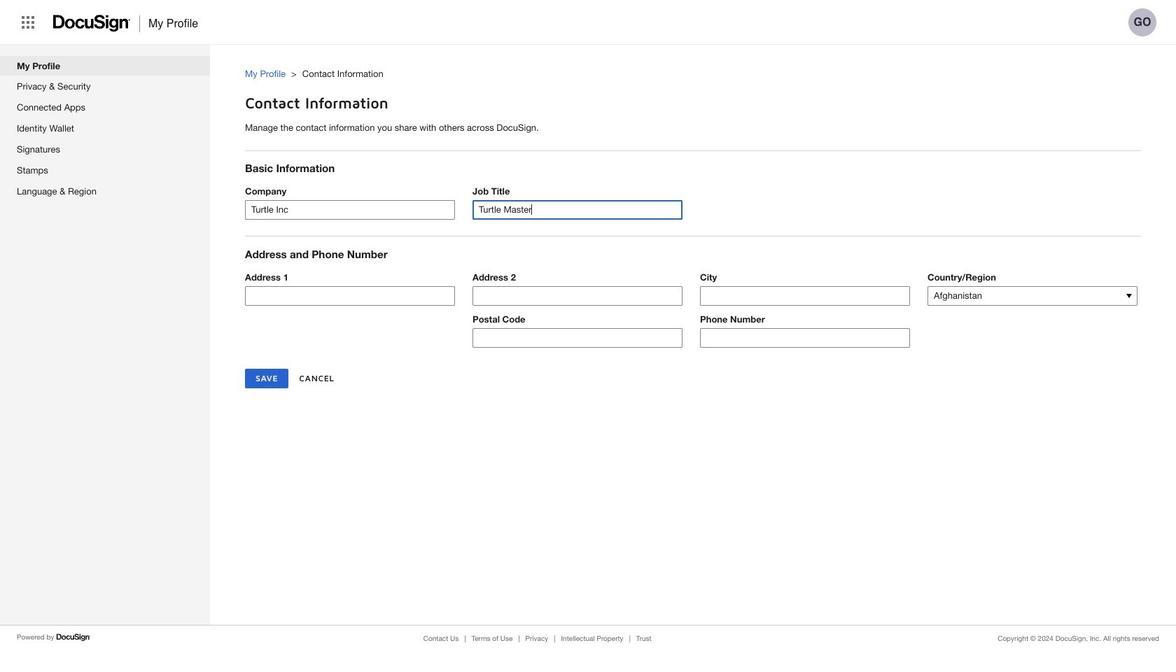 Task type: describe. For each thing, give the bounding box(es) containing it.
1 vertical spatial docusign image
[[56, 632, 91, 644]]

0 vertical spatial docusign image
[[53, 11, 131, 36]]



Task type: locate. For each thing, give the bounding box(es) containing it.
None text field
[[473, 201, 682, 219], [246, 287, 454, 305], [473, 287, 682, 305], [473, 329, 682, 347], [701, 329, 910, 347], [473, 201, 682, 219], [246, 287, 454, 305], [473, 287, 682, 305], [473, 329, 682, 347], [701, 329, 910, 347]]

breadcrumb region
[[245, 54, 1176, 84]]

None text field
[[246, 201, 454, 219], [701, 287, 910, 305], [246, 201, 454, 219], [701, 287, 910, 305]]

docusign image
[[53, 11, 131, 36], [56, 632, 91, 644]]



Task type: vqa. For each thing, say whether or not it's contained in the screenshot.
the DocuSign image
yes



